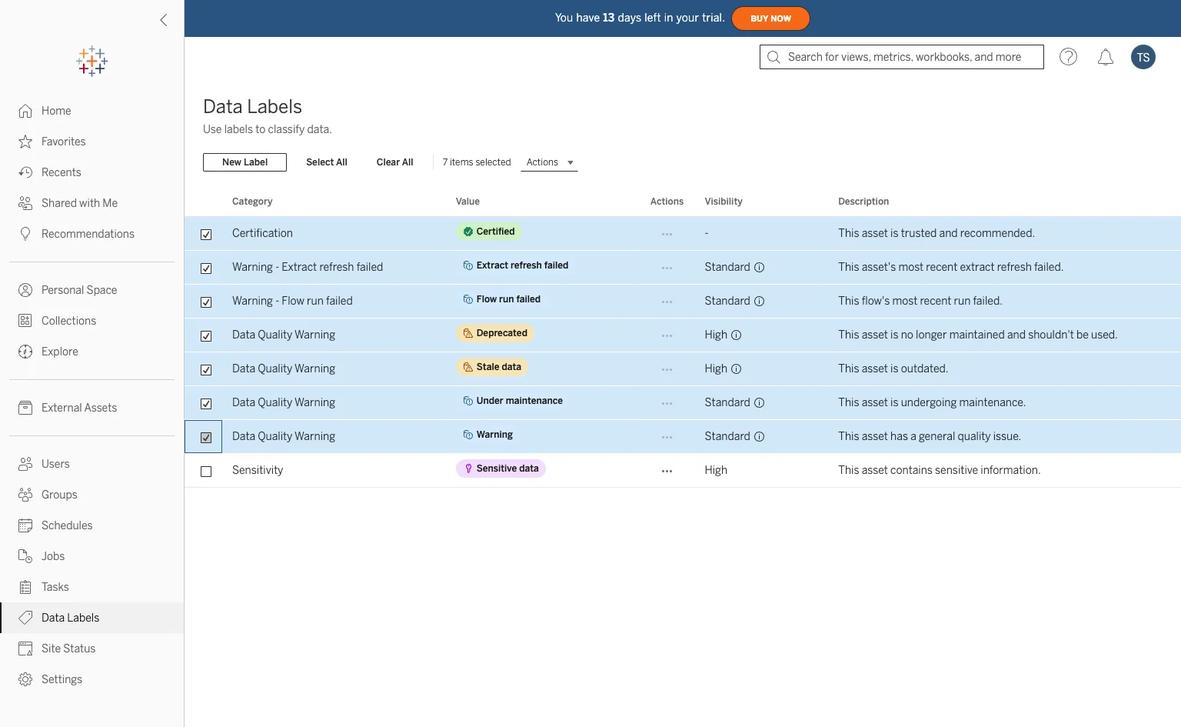 Task type: locate. For each thing, give the bounding box(es) containing it.
data
[[203, 95, 243, 118], [232, 329, 256, 342], [232, 362, 256, 375], [232, 396, 256, 409], [232, 430, 256, 443], [42, 612, 65, 625]]

1 asset from the top
[[862, 227, 889, 240]]

2 data quality warning from the top
[[232, 362, 336, 375]]

2 vertical spatial -
[[276, 295, 279, 308]]

3 is from the top
[[891, 362, 899, 375]]

0 horizontal spatial failed.
[[974, 295, 1003, 308]]

data right sensitive
[[519, 463, 539, 474]]

this up this asset is outdated.
[[839, 329, 860, 342]]

asset down 'description'
[[862, 227, 889, 240]]

4 data quality warning from the top
[[232, 430, 336, 443]]

extract
[[961, 261, 995, 274]]

1 all from the left
[[336, 157, 348, 168]]

actions button
[[521, 153, 579, 172]]

users link
[[0, 449, 184, 479]]

is left no
[[891, 329, 899, 342]]

tasks link
[[0, 572, 184, 602]]

value
[[456, 196, 480, 207]]

flow down warning - extract refresh failed
[[282, 295, 305, 308]]

extract up warning - flow run failed
[[282, 261, 317, 274]]

asset left no
[[862, 329, 889, 342]]

grid
[[185, 188, 1182, 727]]

1 vertical spatial recent
[[921, 295, 952, 308]]

1 row from the top
[[185, 217, 1182, 251]]

all
[[336, 157, 348, 168], [402, 157, 414, 168]]

most for asset's
[[899, 261, 924, 274]]

maintenance.
[[960, 396, 1027, 409]]

1 horizontal spatial extract
[[477, 260, 509, 271]]

standard
[[705, 261, 751, 274], [705, 295, 751, 308], [705, 396, 751, 409], [705, 430, 751, 443]]

to
[[256, 123, 266, 136]]

asset for outdated.
[[862, 362, 889, 375]]

most
[[899, 261, 924, 274], [893, 295, 918, 308]]

0 vertical spatial most
[[899, 261, 924, 274]]

stale
[[477, 362, 500, 372]]

asset left outdated.
[[862, 362, 889, 375]]

standard for this asset has a general quality issue.
[[705, 430, 751, 443]]

asset for a
[[862, 430, 889, 443]]

asset left contains
[[862, 464, 889, 477]]

2 row from the top
[[185, 251, 1182, 285]]

this for this asset has a general quality issue.
[[839, 430, 860, 443]]

recent down this asset is trusted and recommended.
[[927, 261, 958, 274]]

4 quality from the top
[[258, 430, 293, 443]]

3 standard from the top
[[705, 396, 751, 409]]

new
[[222, 157, 242, 168]]

most right flow's
[[893, 295, 918, 308]]

1 horizontal spatial all
[[402, 157, 414, 168]]

schedules link
[[0, 510, 184, 541]]

extract
[[477, 260, 509, 271], [282, 261, 317, 274]]

row group
[[185, 217, 1182, 488]]

data for this asset is outdated.
[[232, 362, 256, 375]]

0 horizontal spatial labels
[[67, 612, 99, 625]]

1 horizontal spatial actions
[[651, 196, 684, 207]]

quality
[[258, 329, 293, 342], [258, 362, 293, 375], [258, 396, 293, 409], [258, 430, 293, 443]]

select
[[306, 157, 334, 168]]

2 vertical spatial high
[[705, 464, 728, 477]]

refresh up warning - flow run failed
[[320, 261, 354, 274]]

this down this asset is outdated.
[[839, 396, 860, 409]]

labels for data labels use labels to classify data.
[[247, 95, 302, 118]]

data inside main navigation. press the up and down arrow keys to access links. element
[[42, 612, 65, 625]]

1 horizontal spatial labels
[[247, 95, 302, 118]]

labels up the status
[[67, 612, 99, 625]]

4 standard from the top
[[705, 430, 751, 443]]

all right "clear"
[[402, 157, 414, 168]]

refresh
[[511, 260, 542, 271], [320, 261, 354, 274], [998, 261, 1032, 274]]

undergoing
[[902, 396, 957, 409]]

buy now button
[[732, 6, 811, 31]]

high for this asset is no longer maintained and shouldn't be used.
[[705, 329, 728, 342]]

1 vertical spatial labels
[[67, 612, 99, 625]]

is left trusted at top
[[891, 227, 899, 240]]

no
[[902, 329, 914, 342]]

data quality warning
[[232, 329, 336, 342], [232, 362, 336, 375], [232, 396, 336, 409], [232, 430, 336, 443]]

asset left has
[[862, 430, 889, 443]]

0 horizontal spatial all
[[336, 157, 348, 168]]

0 vertical spatial actions
[[527, 157, 559, 168]]

failed. up this asset is no longer maintained and shouldn't be used.
[[974, 295, 1003, 308]]

- for warning - extract refresh failed
[[276, 261, 279, 274]]

row containing warning - extract refresh failed
[[185, 251, 1182, 285]]

- down warning - extract refresh failed
[[276, 295, 279, 308]]

0 vertical spatial high
[[705, 329, 728, 342]]

trial.
[[703, 11, 726, 24]]

category
[[232, 196, 273, 207]]

standard for this flow's most recent run failed.
[[705, 295, 751, 308]]

0 horizontal spatial and
[[940, 227, 958, 240]]

0 vertical spatial and
[[940, 227, 958, 240]]

1 standard from the top
[[705, 261, 751, 274]]

1 vertical spatial -
[[276, 261, 279, 274]]

2 is from the top
[[891, 329, 899, 342]]

1 horizontal spatial failed.
[[1035, 261, 1064, 274]]

- down certification
[[276, 261, 279, 274]]

this left asset's
[[839, 261, 860, 274]]

0 vertical spatial labels
[[247, 95, 302, 118]]

6 asset from the top
[[862, 464, 889, 477]]

classify
[[268, 123, 305, 136]]

5 asset from the top
[[862, 430, 889, 443]]

1 vertical spatial failed.
[[974, 295, 1003, 308]]

1 quality from the top
[[258, 329, 293, 342]]

this flow's most recent run failed.
[[839, 295, 1003, 308]]

failed.
[[1035, 261, 1064, 274], [974, 295, 1003, 308]]

is down this asset is outdated.
[[891, 396, 899, 409]]

under maintenance
[[477, 395, 563, 406]]

this left flow's
[[839, 295, 860, 308]]

jobs
[[42, 550, 65, 563]]

quality for this asset is outdated.
[[258, 362, 293, 375]]

4 this from the top
[[839, 329, 860, 342]]

assets
[[84, 402, 117, 415]]

this for this asset is trusted and recommended.
[[839, 227, 860, 240]]

3 quality from the top
[[258, 396, 293, 409]]

2 horizontal spatial run
[[954, 295, 971, 308]]

8 row from the top
[[185, 454, 1182, 488]]

left
[[645, 11, 661, 24]]

actions
[[527, 157, 559, 168], [651, 196, 684, 207]]

this asset is trusted and recommended.
[[839, 227, 1036, 240]]

external assets link
[[0, 392, 184, 423]]

4 asset from the top
[[862, 396, 889, 409]]

data for sensitivity
[[519, 463, 539, 474]]

standard for this asset's most recent extract refresh failed.
[[705, 261, 751, 274]]

0 vertical spatial -
[[705, 227, 709, 240]]

2 this from the top
[[839, 261, 860, 274]]

4 row from the top
[[185, 319, 1182, 352]]

and right trusted at top
[[940, 227, 958, 240]]

recent for extract
[[927, 261, 958, 274]]

used.
[[1092, 329, 1119, 342]]

labels up classify
[[247, 95, 302, 118]]

run down warning - extract refresh failed
[[307, 295, 324, 308]]

this left contains
[[839, 464, 860, 477]]

shouldn't
[[1029, 329, 1075, 342]]

sensitivity
[[232, 464, 283, 477]]

6 this from the top
[[839, 396, 860, 409]]

is left outdated.
[[891, 362, 899, 375]]

2 quality from the top
[[258, 362, 293, 375]]

3 asset from the top
[[862, 362, 889, 375]]

actions right selected
[[527, 157, 559, 168]]

has
[[891, 430, 909, 443]]

asset down this asset is outdated.
[[862, 396, 889, 409]]

favorites link
[[0, 126, 184, 157]]

- down visibility
[[705, 227, 709, 240]]

-
[[705, 227, 709, 240], [276, 261, 279, 274], [276, 295, 279, 308]]

3 this from the top
[[839, 295, 860, 308]]

data quality warning for this asset is outdated.
[[232, 362, 336, 375]]

and left shouldn't
[[1008, 329, 1026, 342]]

use
[[203, 123, 222, 136]]

0 horizontal spatial flow
[[282, 295, 305, 308]]

2 all from the left
[[402, 157, 414, 168]]

run up deprecated
[[499, 294, 514, 305]]

most right asset's
[[899, 261, 924, 274]]

run
[[499, 294, 514, 305], [307, 295, 324, 308], [954, 295, 971, 308]]

refresh right extract
[[998, 261, 1032, 274]]

1 high from the top
[[705, 329, 728, 342]]

this asset contains sensitive information.
[[839, 464, 1042, 477]]

navigation panel element
[[0, 46, 184, 695]]

collections
[[42, 315, 96, 328]]

1 vertical spatial high
[[705, 362, 728, 375]]

13
[[603, 11, 615, 24]]

settings
[[42, 673, 82, 686]]

2 standard from the top
[[705, 295, 751, 308]]

have
[[577, 11, 600, 24]]

5 this from the top
[[839, 362, 860, 375]]

3 data quality warning from the top
[[232, 396, 336, 409]]

most for flow's
[[893, 295, 918, 308]]

labels inside main navigation. press the up and down arrow keys to access links. element
[[67, 612, 99, 625]]

asset for undergoing
[[862, 396, 889, 409]]

favorites
[[42, 135, 86, 148]]

asset
[[862, 227, 889, 240], [862, 329, 889, 342], [862, 362, 889, 375], [862, 396, 889, 409], [862, 430, 889, 443], [862, 464, 889, 477]]

3 row from the top
[[185, 285, 1182, 319]]

0 horizontal spatial actions
[[527, 157, 559, 168]]

data for this asset is no longer maintained and shouldn't be used.
[[232, 329, 256, 342]]

0 vertical spatial data
[[502, 362, 522, 372]]

select all button
[[296, 153, 358, 172]]

this down 'description'
[[839, 227, 860, 240]]

2 asset from the top
[[862, 329, 889, 342]]

refresh up flow run failed
[[511, 260, 542, 271]]

all right select
[[336, 157, 348, 168]]

run down "this asset's most recent extract refresh failed."
[[954, 295, 971, 308]]

this left outdated.
[[839, 362, 860, 375]]

extract down certified
[[477, 260, 509, 271]]

now
[[771, 13, 792, 23]]

8 this from the top
[[839, 464, 860, 477]]

actions left visibility
[[651, 196, 684, 207]]

this left has
[[839, 430, 860, 443]]

1 vertical spatial actions
[[651, 196, 684, 207]]

data labels use labels to classify data.
[[203, 95, 332, 136]]

this for this flow's most recent run failed.
[[839, 295, 860, 308]]

high
[[705, 329, 728, 342], [705, 362, 728, 375], [705, 464, 728, 477]]

7 this from the top
[[839, 430, 860, 443]]

1 vertical spatial most
[[893, 295, 918, 308]]

personal space link
[[0, 275, 184, 305]]

recent up longer
[[921, 295, 952, 308]]

labels for data labels
[[67, 612, 99, 625]]

row
[[185, 217, 1182, 251], [185, 251, 1182, 285], [185, 285, 1182, 319], [185, 319, 1182, 352], [185, 352, 1182, 386], [185, 386, 1182, 420], [185, 420, 1182, 454], [185, 454, 1182, 488]]

1 data quality warning from the top
[[232, 329, 336, 342]]

actions inside "grid"
[[651, 196, 684, 207]]

flow up deprecated
[[477, 294, 497, 305]]

0 horizontal spatial refresh
[[320, 261, 354, 274]]

warning
[[232, 261, 273, 274], [232, 295, 273, 308], [295, 329, 336, 342], [295, 362, 336, 375], [295, 396, 336, 409], [477, 429, 513, 440], [295, 430, 336, 443]]

0 vertical spatial recent
[[927, 261, 958, 274]]

users
[[42, 458, 70, 471]]

information.
[[981, 464, 1042, 477]]

sensitive
[[477, 463, 517, 474]]

external
[[42, 402, 82, 415]]

1 horizontal spatial and
[[1008, 329, 1026, 342]]

data right stale at left
[[502, 362, 522, 372]]

4 is from the top
[[891, 396, 899, 409]]

2 high from the top
[[705, 362, 728, 375]]

all for clear all
[[402, 157, 414, 168]]

1 this from the top
[[839, 227, 860, 240]]

asset's
[[862, 261, 897, 274]]

this for this asset is undergoing maintenance.
[[839, 396, 860, 409]]

failed. down "recommended."
[[1035, 261, 1064, 274]]

1 is from the top
[[891, 227, 899, 240]]

labels inside the data labels use labels to classify data.
[[247, 95, 302, 118]]

1 vertical spatial data
[[519, 463, 539, 474]]

personal space
[[42, 284, 117, 297]]



Task type: vqa. For each thing, say whether or not it's contained in the screenshot.


Task type: describe. For each thing, give the bounding box(es) containing it.
groups link
[[0, 479, 184, 510]]

site
[[42, 642, 61, 656]]

me
[[103, 197, 118, 210]]

personal
[[42, 284, 84, 297]]

6 row from the top
[[185, 386, 1182, 420]]

contains
[[891, 464, 933, 477]]

asset for sensitive
[[862, 464, 889, 477]]

recents link
[[0, 157, 184, 188]]

this asset is undergoing maintenance.
[[839, 396, 1027, 409]]

- for warning - flow run failed
[[276, 295, 279, 308]]

quality
[[958, 430, 991, 443]]

this for this asset is outdated.
[[839, 362, 860, 375]]

recent for run
[[921, 295, 952, 308]]

0 horizontal spatial run
[[307, 295, 324, 308]]

with
[[79, 197, 100, 210]]

new label button
[[203, 153, 287, 172]]

Search for views, metrics, workbooks, and more text field
[[760, 45, 1045, 69]]

data quality warning for this asset is undergoing maintenance.
[[232, 396, 336, 409]]

certified
[[477, 226, 515, 237]]

recommended.
[[961, 227, 1036, 240]]

row containing certification
[[185, 217, 1182, 251]]

high for this asset is outdated.
[[705, 362, 728, 375]]

buy
[[751, 13, 769, 23]]

explore
[[42, 345, 78, 359]]

recommendations link
[[0, 219, 184, 249]]

groups
[[42, 489, 78, 502]]

is for outdated.
[[891, 362, 899, 375]]

schedules
[[42, 519, 93, 532]]

asset for trusted
[[862, 227, 889, 240]]

data labels
[[42, 612, 99, 625]]

be
[[1077, 329, 1089, 342]]

days
[[618, 11, 642, 24]]

main navigation. press the up and down arrow keys to access links. element
[[0, 95, 184, 695]]

jobs link
[[0, 541, 184, 572]]

items
[[450, 157, 474, 168]]

data labels link
[[0, 602, 184, 633]]

is for undergoing
[[891, 396, 899, 409]]

is for no
[[891, 329, 899, 342]]

3 high from the top
[[705, 464, 728, 477]]

shared with me link
[[0, 188, 184, 219]]

maintenance
[[506, 395, 563, 406]]

tasks
[[42, 581, 69, 594]]

7 items selected
[[443, 157, 511, 168]]

site status link
[[0, 633, 184, 664]]

row containing sensitivity
[[185, 454, 1182, 488]]

select all
[[306, 157, 348, 168]]

settings link
[[0, 664, 184, 695]]

home
[[42, 105, 71, 118]]

stale data
[[477, 362, 522, 372]]

0 horizontal spatial extract
[[282, 261, 317, 274]]

this for this asset's most recent extract refresh failed.
[[839, 261, 860, 274]]

7
[[443, 157, 448, 168]]

0 vertical spatial failed.
[[1035, 261, 1064, 274]]

space
[[87, 284, 117, 297]]

home link
[[0, 95, 184, 126]]

is for trusted
[[891, 227, 899, 240]]

this for this asset is no longer maintained and shouldn't be used.
[[839, 329, 860, 342]]

new label
[[222, 157, 268, 168]]

site status
[[42, 642, 96, 656]]

description
[[839, 196, 890, 207]]

visibility
[[705, 196, 743, 207]]

under
[[477, 395, 504, 406]]

status
[[63, 642, 96, 656]]

this asset's most recent extract refresh failed.
[[839, 261, 1064, 274]]

label
[[244, 157, 268, 168]]

quality for this asset is undergoing maintenance.
[[258, 396, 293, 409]]

in
[[665, 11, 674, 24]]

shared with me
[[42, 197, 118, 210]]

recommendations
[[42, 228, 135, 241]]

this asset is outdated.
[[839, 362, 949, 375]]

your
[[677, 11, 699, 24]]

deprecated
[[477, 328, 528, 339]]

you have 13 days left in your trial.
[[555, 11, 726, 24]]

outdated.
[[902, 362, 949, 375]]

you
[[555, 11, 574, 24]]

quality for this asset is no longer maintained and shouldn't be used.
[[258, 329, 293, 342]]

data for data quality warning
[[502, 362, 522, 372]]

standard for this asset is undergoing maintenance.
[[705, 396, 751, 409]]

a
[[911, 430, 917, 443]]

flow run failed
[[477, 294, 541, 305]]

grid containing certification
[[185, 188, 1182, 727]]

clear
[[377, 157, 400, 168]]

longer
[[916, 329, 947, 342]]

data.
[[307, 123, 332, 136]]

1 horizontal spatial run
[[499, 294, 514, 305]]

data quality warning for this asset is no longer maintained and shouldn't be used.
[[232, 329, 336, 342]]

data for this asset has a general quality issue.
[[232, 430, 256, 443]]

asset for no
[[862, 329, 889, 342]]

row group containing certification
[[185, 217, 1182, 488]]

5 row from the top
[[185, 352, 1182, 386]]

7 row from the top
[[185, 420, 1182, 454]]

2 horizontal spatial refresh
[[998, 261, 1032, 274]]

clear all
[[377, 157, 414, 168]]

data for this asset is undergoing maintenance.
[[232, 396, 256, 409]]

issue.
[[994, 430, 1022, 443]]

this asset has a general quality issue.
[[839, 430, 1022, 443]]

data quality warning for this asset has a general quality issue.
[[232, 430, 336, 443]]

explore link
[[0, 336, 184, 367]]

recents
[[42, 166, 81, 179]]

sensitive data
[[477, 463, 539, 474]]

1 vertical spatial and
[[1008, 329, 1026, 342]]

1 horizontal spatial refresh
[[511, 260, 542, 271]]

sensitive
[[936, 464, 979, 477]]

actions inside popup button
[[527, 157, 559, 168]]

this for this asset contains sensitive information.
[[839, 464, 860, 477]]

trusted
[[902, 227, 937, 240]]

row containing warning - flow run failed
[[185, 285, 1182, 319]]

quality for this asset has a general quality issue.
[[258, 430, 293, 443]]

flow's
[[862, 295, 890, 308]]

this asset is no longer maintained and shouldn't be used.
[[839, 329, 1119, 342]]

extract refresh failed
[[477, 260, 569, 271]]

all for select all
[[336, 157, 348, 168]]

data inside the data labels use labels to classify data.
[[203, 95, 243, 118]]

general
[[919, 430, 956, 443]]

1 horizontal spatial flow
[[477, 294, 497, 305]]



